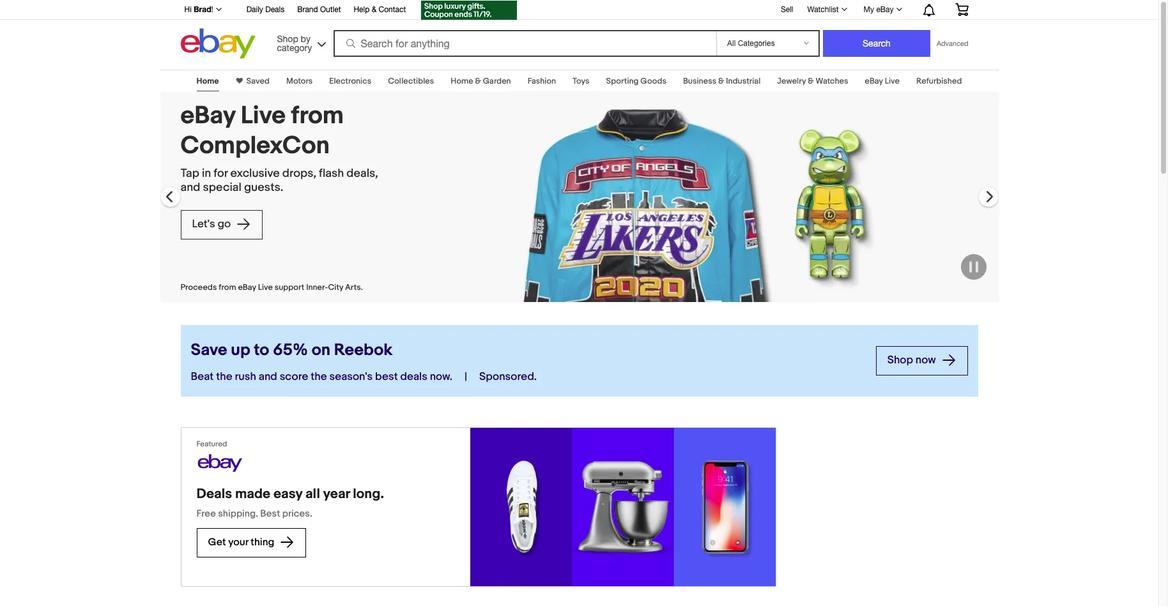 Task type: locate. For each thing, give the bounding box(es) containing it.
shop left by
[[277, 34, 298, 44]]

ebay left support on the left of page
[[238, 282, 256, 293]]

& inside account navigation
[[372, 5, 377, 14]]

get the coupon image
[[422, 1, 517, 20]]

special
[[203, 181, 242, 195]]

saved link
[[243, 76, 270, 86]]

& right jewelry
[[808, 76, 814, 86]]

deals up free
[[197, 487, 232, 503]]

garden
[[483, 76, 511, 86]]

1 horizontal spatial the
[[311, 371, 327, 384]]

refurbished link
[[917, 76, 963, 86]]

category
[[277, 43, 312, 53]]

shop
[[277, 34, 298, 44], [888, 354, 914, 367]]

home for home & garden
[[451, 76, 474, 86]]

& right the business
[[719, 76, 725, 86]]

and
[[181, 181, 200, 195], [259, 371, 277, 384]]

support
[[275, 282, 305, 293]]

flash
[[319, 167, 344, 181]]

sporting goods
[[607, 76, 667, 86]]

1 horizontal spatial home
[[451, 76, 474, 86]]

shop for shop now
[[888, 354, 914, 367]]

shipping.
[[218, 508, 258, 521]]

1 home from the left
[[197, 76, 219, 86]]

0 vertical spatial live
[[885, 76, 900, 86]]

shop by category banner
[[177, 0, 979, 62]]

1 horizontal spatial from
[[291, 101, 344, 131]]

now
[[916, 354, 937, 367]]

from right "proceeds"
[[219, 282, 236, 293]]

made
[[235, 487, 271, 503]]

collectibles
[[388, 76, 434, 86]]

guests.
[[244, 181, 283, 195]]

1 vertical spatial shop
[[888, 354, 914, 367]]

rush
[[235, 371, 256, 384]]

proceeds from ebay live support inner-city arts.
[[181, 282, 363, 293]]

beat
[[191, 371, 214, 384]]

the right 'score' at the bottom left
[[311, 371, 327, 384]]

advanced
[[937, 40, 969, 47]]

live inside ebay live from complexcon tap in for exclusive drops, flash deals, and special guests.
[[241, 101, 286, 131]]

my
[[864, 5, 875, 14]]

1 vertical spatial live
[[241, 101, 286, 131]]

live left refurbished link
[[885, 76, 900, 86]]

reebok
[[334, 341, 393, 361]]

home left garden
[[451, 76, 474, 86]]

0 horizontal spatial and
[[181, 181, 200, 195]]

ebay
[[877, 5, 894, 14], [866, 76, 884, 86], [181, 101, 236, 131], [238, 282, 256, 293]]

1 horizontal spatial shop
[[888, 354, 914, 367]]

0 vertical spatial and
[[181, 181, 200, 195]]

the
[[216, 371, 232, 384], [311, 371, 327, 384]]

save
[[191, 341, 227, 361]]

in
[[202, 167, 211, 181]]

brad
[[194, 4, 211, 14]]

0 horizontal spatial home
[[197, 76, 219, 86]]

home
[[197, 76, 219, 86], [451, 76, 474, 86]]

contact
[[379, 5, 406, 14]]

sell link
[[776, 5, 800, 14]]

1 horizontal spatial deals
[[265, 5, 285, 14]]

& left garden
[[475, 76, 481, 86]]

2 home from the left
[[451, 76, 474, 86]]

and right 'rush'
[[259, 371, 277, 384]]

the left 'rush'
[[216, 371, 232, 384]]

live left support on the left of page
[[258, 282, 273, 293]]

& right help
[[372, 5, 377, 14]]

and down tap
[[181, 181, 200, 195]]

fashion link
[[528, 76, 556, 86]]

1 the from the left
[[216, 371, 232, 384]]

0 vertical spatial deals
[[265, 5, 285, 14]]

& for garden
[[475, 76, 481, 86]]

deals right daily
[[265, 5, 285, 14]]

& for industrial
[[719, 76, 725, 86]]

from down motors
[[291, 101, 344, 131]]

shop inside the "ebay live from complexcon" main content
[[888, 354, 914, 367]]

0 horizontal spatial shop
[[277, 34, 298, 44]]

shop left "now"
[[888, 354, 914, 367]]

&
[[372, 5, 377, 14], [475, 76, 481, 86], [719, 76, 725, 86], [808, 76, 814, 86]]

shop by category button
[[271, 28, 329, 56]]

featured
[[197, 440, 227, 450]]

arts.
[[345, 282, 363, 293]]

motors link
[[286, 76, 313, 86]]

1 vertical spatial deals
[[197, 487, 232, 503]]

refurbished
[[917, 76, 963, 86]]

deals inside account navigation
[[265, 5, 285, 14]]

0 horizontal spatial from
[[219, 282, 236, 293]]

!
[[211, 5, 213, 14]]

sponsored.
[[480, 371, 537, 384]]

thing
[[251, 537, 275, 549]]

0 vertical spatial from
[[291, 101, 344, 131]]

for
[[214, 167, 228, 181]]

sporting
[[607, 76, 639, 86]]

all
[[306, 487, 320, 503]]

ebay right my
[[877, 5, 894, 14]]

prices.
[[282, 508, 312, 521]]

live
[[885, 76, 900, 86], [241, 101, 286, 131], [258, 282, 273, 293]]

let's go link
[[181, 210, 263, 240]]

0 vertical spatial shop
[[277, 34, 298, 44]]

0 horizontal spatial the
[[216, 371, 232, 384]]

now.
[[430, 371, 453, 384]]

by
[[301, 34, 311, 44]]

home left saved link
[[197, 76, 219, 86]]

my ebay
[[864, 5, 894, 14]]

2 the from the left
[[311, 371, 327, 384]]

hi brad !
[[184, 4, 213, 14]]

drops,
[[283, 167, 317, 181]]

proceeds
[[181, 282, 217, 293]]

advanced link
[[931, 31, 976, 56]]

shop inside shop by category
[[277, 34, 298, 44]]

help
[[354, 5, 370, 14]]

shop now link
[[877, 347, 969, 376]]

ebay up the in
[[181, 101, 236, 131]]

ebay live
[[866, 76, 900, 86]]

0 horizontal spatial deals
[[197, 487, 232, 503]]

year
[[323, 487, 350, 503]]

daily deals link
[[247, 3, 285, 17]]

shop now
[[888, 354, 939, 367]]

live down saved
[[241, 101, 286, 131]]

1 vertical spatial and
[[259, 371, 277, 384]]

home & garden
[[451, 76, 511, 86]]

1 vertical spatial from
[[219, 282, 236, 293]]

watchlist
[[808, 5, 839, 14]]

outlet
[[320, 5, 341, 14]]

best
[[375, 371, 398, 384]]

long.
[[353, 487, 384, 503]]

best
[[260, 508, 280, 521]]

help & contact link
[[354, 3, 406, 17]]

1 horizontal spatial and
[[259, 371, 277, 384]]

easy
[[274, 487, 303, 503]]

ebay inside ebay live from complexcon tap in for exclusive drops, flash deals, and special guests.
[[181, 101, 236, 131]]

ebay live from complexcon tap in for exclusive drops, flash deals, and special guests.
[[181, 101, 378, 195]]

city
[[328, 282, 344, 293]]

deals
[[265, 5, 285, 14], [197, 487, 232, 503]]

brand outlet link
[[297, 3, 341, 17]]

None submit
[[824, 30, 931, 57]]



Task type: vqa. For each thing, say whether or not it's contained in the screenshot.
Account navigation
yes



Task type: describe. For each thing, give the bounding box(es) containing it.
& for contact
[[372, 5, 377, 14]]

tap
[[181, 167, 199, 181]]

home & garden link
[[451, 76, 511, 86]]

let's
[[192, 218, 215, 231]]

business & industrial
[[684, 76, 761, 86]]

shop for shop by category
[[277, 34, 298, 44]]

help & contact
[[354, 5, 406, 14]]

brand
[[297, 5, 318, 14]]

Search for anything text field
[[335, 31, 714, 56]]

daily
[[247, 5, 263, 14]]

industrial
[[727, 76, 761, 86]]

get
[[208, 537, 226, 549]]

collectibles link
[[388, 76, 434, 86]]

my ebay link
[[857, 2, 908, 17]]

65%
[[273, 341, 308, 361]]

live for ebay live from complexcon tap in for exclusive drops, flash deals, and special guests.
[[241, 101, 286, 131]]

to
[[254, 341, 269, 361]]

deals
[[401, 371, 428, 384]]

jewelry & watches
[[778, 76, 849, 86]]

ebay live from complexcon link
[[181, 101, 393, 162]]

toys
[[573, 76, 590, 86]]

fashion
[[528, 76, 556, 86]]

2 vertical spatial live
[[258, 282, 273, 293]]

jewelry
[[778, 76, 807, 86]]

up
[[231, 341, 250, 361]]

deals inside deals made easy all year long. free shipping. best prices.
[[197, 487, 232, 503]]

inner-
[[306, 282, 328, 293]]

brand outlet
[[297, 5, 341, 14]]

on
[[312, 341, 331, 361]]

get your thing
[[208, 537, 277, 549]]

business
[[684, 76, 717, 86]]

|
[[465, 371, 467, 384]]

jewelry & watches link
[[778, 76, 849, 86]]

ebay inside account navigation
[[877, 5, 894, 14]]

score
[[280, 371, 308, 384]]

and inside ebay live from complexcon tap in for exclusive drops, flash deals, and special guests.
[[181, 181, 200, 195]]

go
[[218, 218, 231, 231]]

ebay live from complexcon main content
[[0, 62, 1159, 607]]

business & industrial link
[[684, 76, 761, 86]]

your shopping cart image
[[955, 3, 970, 16]]

exclusive
[[230, 167, 280, 181]]

home for home
[[197, 76, 219, 86]]

beat the rush and score the season's best deals now.
[[191, 371, 453, 384]]

ebay right watches
[[866, 76, 884, 86]]

shop by category
[[277, 34, 312, 53]]

account navigation
[[177, 0, 979, 22]]

electronics link
[[330, 76, 372, 86]]

your
[[228, 537, 249, 549]]

daily deals
[[247, 5, 285, 14]]

toys link
[[573, 76, 590, 86]]

let's go
[[192, 218, 233, 231]]

electronics
[[330, 76, 372, 86]]

& for watches
[[808, 76, 814, 86]]

watchlist link
[[801, 2, 853, 17]]

live for ebay live
[[885, 76, 900, 86]]

watches
[[816, 76, 849, 86]]

hi
[[184, 5, 192, 14]]

none submit inside shop by category 'banner'
[[824, 30, 931, 57]]

motors
[[286, 76, 313, 86]]

ebay live link
[[866, 76, 900, 86]]

goods
[[641, 76, 667, 86]]

save up to 65% on reebok
[[191, 341, 393, 361]]

sell
[[781, 5, 794, 14]]

sporting goods link
[[607, 76, 667, 86]]

complexcon
[[181, 131, 330, 161]]

saved
[[247, 76, 270, 86]]

from inside ebay live from complexcon tap in for exclusive drops, flash deals, and special guests.
[[291, 101, 344, 131]]



